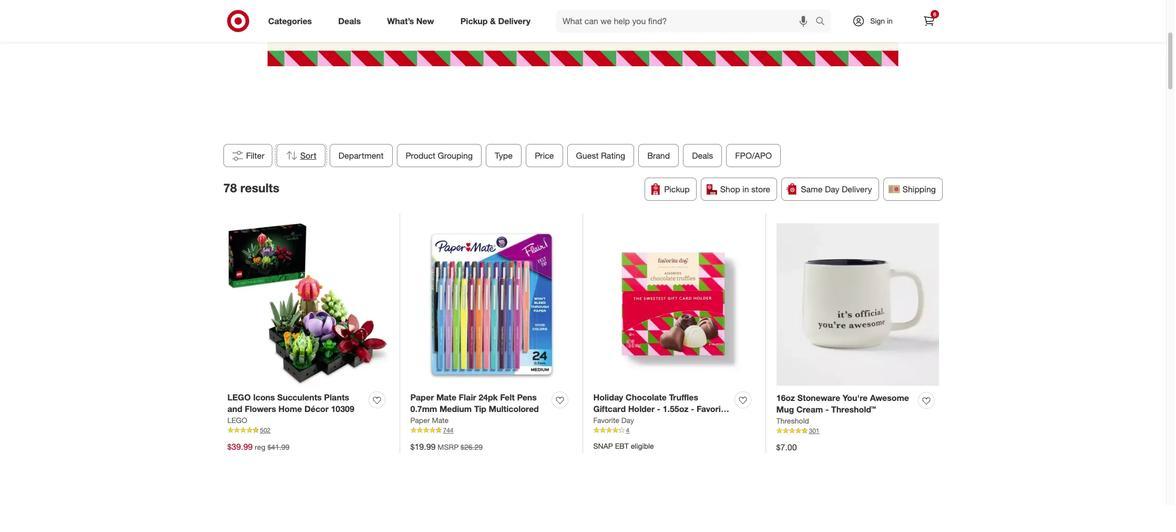 Task type: describe. For each thing, give the bounding box(es) containing it.
paper mate flair 24pk felt pens 0.7mm medium tip multicolored link
[[410, 392, 548, 416]]

same day delivery button
[[781, 177, 879, 201]]

$26.29
[[461, 443, 483, 452]]

store
[[751, 184, 770, 194]]

guest rating
[[576, 150, 625, 161]]

brand
[[647, 150, 670, 161]]

paper mate flair 24pk felt pens 0.7mm medium tip multicolored
[[410, 392, 539, 415]]

$19.99
[[410, 442, 436, 452]]

shipping button
[[883, 177, 943, 201]]

day™
[[593, 416, 614, 427]]

- inside 16oz stoneware you're awesome mug cream - threshold™
[[826, 405, 829, 415]]

chocolate
[[626, 392, 667, 403]]

home
[[278, 404, 302, 415]]

favorite inside holiday chocolate truffles giftcard holder - 1.55oz - favorite day™
[[697, 404, 729, 415]]

$41.99
[[267, 443, 290, 452]]

what's
[[387, 16, 414, 26]]

what's new
[[387, 16, 434, 26]]

deals button
[[683, 144, 722, 167]]

sign in
[[870, 16, 893, 25]]

and
[[227, 404, 242, 415]]

4 link
[[593, 426, 755, 435]]

day for same
[[825, 184, 840, 194]]

lego link
[[227, 416, 247, 426]]

paper mate link
[[410, 416, 449, 426]]

sort
[[300, 150, 316, 161]]

results
[[240, 180, 279, 195]]

filter
[[246, 150, 265, 161]]

ebt
[[615, 442, 629, 451]]

78 results
[[223, 180, 279, 195]]

pens
[[517, 392, 537, 403]]

product grouping button
[[397, 144, 482, 167]]

categories
[[268, 16, 312, 26]]

holiday chocolate truffles giftcard holder - 1.55oz - favorite day™ link
[[593, 392, 731, 427]]

product
[[406, 150, 436, 161]]

shop
[[720, 184, 740, 194]]

301 link
[[776, 427, 939, 436]]

stoneware
[[797, 393, 840, 403]]

301
[[809, 427, 820, 435]]

snap ebt eligible
[[593, 442, 654, 451]]

16oz stoneware you're awesome mug cream - threshold™ link
[[776, 392, 914, 416]]

6 link
[[918, 9, 941, 33]]

favorite day
[[593, 416, 634, 425]]

deals for the deals button
[[692, 150, 713, 161]]

awesome
[[870, 393, 909, 403]]

0.7mm
[[410, 404, 437, 415]]

78
[[223, 180, 237, 195]]

mate for paper mate
[[432, 416, 449, 425]]

paper mate
[[410, 416, 449, 425]]

price button
[[526, 144, 563, 167]]

in for shop
[[743, 184, 749, 194]]

search button
[[811, 9, 836, 35]]

multicolored
[[489, 404, 539, 415]]

deals link
[[329, 9, 374, 33]]

10309
[[331, 404, 354, 415]]

pickup & delivery link
[[452, 9, 544, 33]]

threshold link
[[776, 416, 809, 427]]

eligible
[[631, 442, 654, 451]]

1 horizontal spatial -
[[691, 404, 694, 415]]

same day delivery
[[801, 184, 872, 194]]

reg
[[255, 443, 265, 452]]

icons
[[253, 392, 275, 403]]

type button
[[486, 144, 522, 167]]

in for sign
[[887, 16, 893, 25]]

744 link
[[410, 426, 572, 435]]

same
[[801, 184, 823, 194]]

delivery for same day delivery
[[842, 184, 872, 194]]

msrp
[[438, 443, 459, 452]]

you're
[[843, 393, 868, 403]]

flowers
[[245, 404, 276, 415]]

threshold
[[776, 417, 809, 426]]

felt
[[500, 392, 515, 403]]

threshold™
[[831, 405, 876, 415]]



Task type: locate. For each thing, give the bounding box(es) containing it.
day for favorite
[[621, 416, 634, 425]]

pickup for pickup & delivery
[[460, 16, 488, 26]]

1 vertical spatial pickup
[[664, 184, 690, 194]]

0 horizontal spatial delivery
[[498, 16, 531, 26]]

sign
[[870, 16, 885, 25]]

shop in store
[[720, 184, 770, 194]]

2 paper from the top
[[410, 416, 430, 425]]

paper for paper mate
[[410, 416, 430, 425]]

0 horizontal spatial pickup
[[460, 16, 488, 26]]

0 vertical spatial mate
[[436, 392, 456, 403]]

deals right brand button on the top of the page
[[692, 150, 713, 161]]

categories link
[[259, 9, 325, 33]]

lego icons succulents plants and flowers home décor 10309
[[227, 392, 354, 415]]

- left 1.55oz
[[657, 404, 661, 415]]

pickup inside button
[[664, 184, 690, 194]]

-
[[657, 404, 661, 415], [691, 404, 694, 415], [826, 405, 829, 415]]

day inside button
[[825, 184, 840, 194]]

mug
[[776, 405, 794, 415]]

16oz
[[776, 393, 795, 403]]

16oz stoneware you're awesome mug cream - threshold™
[[776, 393, 909, 415]]

deals inside deals link
[[338, 16, 361, 26]]

0 horizontal spatial in
[[743, 184, 749, 194]]

in
[[887, 16, 893, 25], [743, 184, 749, 194]]

what's new link
[[378, 9, 447, 33]]

0 vertical spatial lego
[[227, 392, 251, 403]]

mate up medium
[[436, 392, 456, 403]]

price
[[535, 150, 554, 161]]

$39.99
[[227, 442, 253, 452]]

delivery
[[498, 16, 531, 26], [842, 184, 872, 194]]

24pk
[[479, 392, 498, 403]]

favorite down truffles
[[697, 404, 729, 415]]

1 vertical spatial deals
[[692, 150, 713, 161]]

$39.99 reg $41.99 sale
[[227, 442, 290, 463]]

pickup down brand button on the top of the page
[[664, 184, 690, 194]]

sort button
[[277, 144, 325, 167]]

1 vertical spatial lego
[[227, 416, 247, 425]]

product grouping
[[406, 150, 473, 161]]

1 vertical spatial in
[[743, 184, 749, 194]]

pickup button
[[645, 177, 697, 201]]

lego
[[227, 392, 251, 403], [227, 416, 247, 425]]

department button
[[330, 144, 393, 167]]

paper for paper mate flair 24pk felt pens 0.7mm medium tip multicolored
[[410, 392, 434, 403]]

day up 4
[[621, 416, 634, 425]]

lego inside lego icons succulents plants and flowers home décor 10309
[[227, 392, 251, 403]]

- down 'stoneware'
[[826, 405, 829, 415]]

favorite inside favorite day link
[[593, 416, 619, 425]]

0 horizontal spatial deals
[[338, 16, 361, 26]]

2 lego from the top
[[227, 416, 247, 425]]

search
[[811, 17, 836, 27]]

rating
[[601, 150, 625, 161]]

pickup left &
[[460, 16, 488, 26]]

favorite down the 'giftcard'
[[593, 416, 619, 425]]

lego for lego icons succulents plants and flowers home décor 10309
[[227, 392, 251, 403]]

cream
[[796, 405, 823, 415]]

mate up 744
[[432, 416, 449, 425]]

deals
[[338, 16, 361, 26], [692, 150, 713, 161]]

lego up 'and'
[[227, 392, 251, 403]]

guest rating button
[[567, 144, 634, 167]]

lego icons succulents plants and flowers home décor 10309 link
[[227, 392, 365, 416]]

giftcard
[[593, 404, 626, 415]]

1 lego from the top
[[227, 392, 251, 403]]

deals for deals link
[[338, 16, 361, 26]]

holder
[[628, 404, 655, 415]]

lego icons succulents plants and flowers home décor 10309 image
[[227, 223, 389, 385], [227, 223, 389, 385]]

6
[[933, 11, 936, 17]]

delivery right 'same'
[[842, 184, 872, 194]]

1 horizontal spatial favorite
[[697, 404, 729, 415]]

0 vertical spatial deals
[[338, 16, 361, 26]]

holiday
[[593, 392, 623, 403]]

1 horizontal spatial deals
[[692, 150, 713, 161]]

502
[[260, 427, 271, 434]]

shipping
[[903, 184, 936, 194]]

1.55oz
[[663, 404, 689, 415]]

delivery for pickup & delivery
[[498, 16, 531, 26]]

holiday chocolate truffles giftcard holder - 1.55oz - favorite day™
[[593, 392, 729, 427]]

1 vertical spatial day
[[621, 416, 634, 425]]

0 vertical spatial day
[[825, 184, 840, 194]]

in inside button
[[743, 184, 749, 194]]

tip
[[474, 404, 486, 415]]

paper inside paper mate link
[[410, 416, 430, 425]]

paper down 0.7mm
[[410, 416, 430, 425]]

1 horizontal spatial day
[[825, 184, 840, 194]]

in left store
[[743, 184, 749, 194]]

0 vertical spatial delivery
[[498, 16, 531, 26]]

1 vertical spatial delivery
[[842, 184, 872, 194]]

succulents
[[277, 392, 322, 403]]

mate inside the paper mate flair 24pk felt pens 0.7mm medium tip multicolored
[[436, 392, 456, 403]]

sale
[[227, 454, 242, 463]]

day right 'same'
[[825, 184, 840, 194]]

$19.99 msrp $26.29
[[410, 442, 483, 452]]

lego down 'and'
[[227, 416, 247, 425]]

0 horizontal spatial -
[[657, 404, 661, 415]]

pickup & delivery
[[460, 16, 531, 26]]

paper up 0.7mm
[[410, 392, 434, 403]]

snap
[[593, 442, 613, 451]]

1 horizontal spatial in
[[887, 16, 893, 25]]

0 vertical spatial favorite
[[697, 404, 729, 415]]

flair
[[459, 392, 476, 403]]

502 link
[[227, 426, 389, 435]]

0 vertical spatial in
[[887, 16, 893, 25]]

What can we help you find? suggestions appear below search field
[[556, 9, 818, 33]]

deals left what's
[[338, 16, 361, 26]]

grouping
[[438, 150, 473, 161]]

0 vertical spatial pickup
[[460, 16, 488, 26]]

pickup for pickup
[[664, 184, 690, 194]]

truffles
[[669, 392, 698, 403]]

delivery inside button
[[842, 184, 872, 194]]

1 vertical spatial paper
[[410, 416, 430, 425]]

paper
[[410, 392, 434, 403], [410, 416, 430, 425]]

plants
[[324, 392, 349, 403]]

744
[[443, 427, 454, 434]]

0 horizontal spatial day
[[621, 416, 634, 425]]

1 horizontal spatial pickup
[[664, 184, 690, 194]]

- down truffles
[[691, 404, 694, 415]]

décor
[[304, 404, 329, 415]]

4
[[626, 427, 630, 434]]

pickup
[[460, 16, 488, 26], [664, 184, 690, 194]]

favorite day link
[[593, 416, 634, 426]]

0 horizontal spatial favorite
[[593, 416, 619, 425]]

in right sign on the right
[[887, 16, 893, 25]]

2 horizontal spatial -
[[826, 405, 829, 415]]

lego for lego
[[227, 416, 247, 425]]

delivery right &
[[498, 16, 531, 26]]

fpo/apo
[[735, 150, 772, 161]]

guest
[[576, 150, 599, 161]]

16oz stoneware you're awesome mug cream - threshold™ image
[[776, 223, 939, 386], [776, 223, 939, 386]]

paper mate flair 24pk felt pens 0.7mm medium tip multicolored image
[[410, 223, 572, 385], [410, 223, 572, 385]]

deals inside the deals button
[[692, 150, 713, 161]]

1 horizontal spatial delivery
[[842, 184, 872, 194]]

1 vertical spatial favorite
[[593, 416, 619, 425]]

paper inside the paper mate flair 24pk felt pens 0.7mm medium tip multicolored
[[410, 392, 434, 403]]

holiday chocolate truffles giftcard holder - 1.55oz - favorite day™ image
[[593, 223, 755, 385], [593, 223, 755, 385]]

medium
[[440, 404, 472, 415]]

department
[[339, 150, 384, 161]]

0 vertical spatial paper
[[410, 392, 434, 403]]

&
[[490, 16, 496, 26]]

brand button
[[639, 144, 679, 167]]

mate for paper mate flair 24pk felt pens 0.7mm medium tip multicolored
[[436, 392, 456, 403]]

fpo/apo button
[[726, 144, 781, 167]]

favorite
[[697, 404, 729, 415], [593, 416, 619, 425]]

1 vertical spatial mate
[[432, 416, 449, 425]]

1 paper from the top
[[410, 392, 434, 403]]

type
[[495, 150, 513, 161]]

filter button
[[223, 144, 272, 167]]



Task type: vqa. For each thing, say whether or not it's contained in the screenshot.
In inside BUTTON
yes



